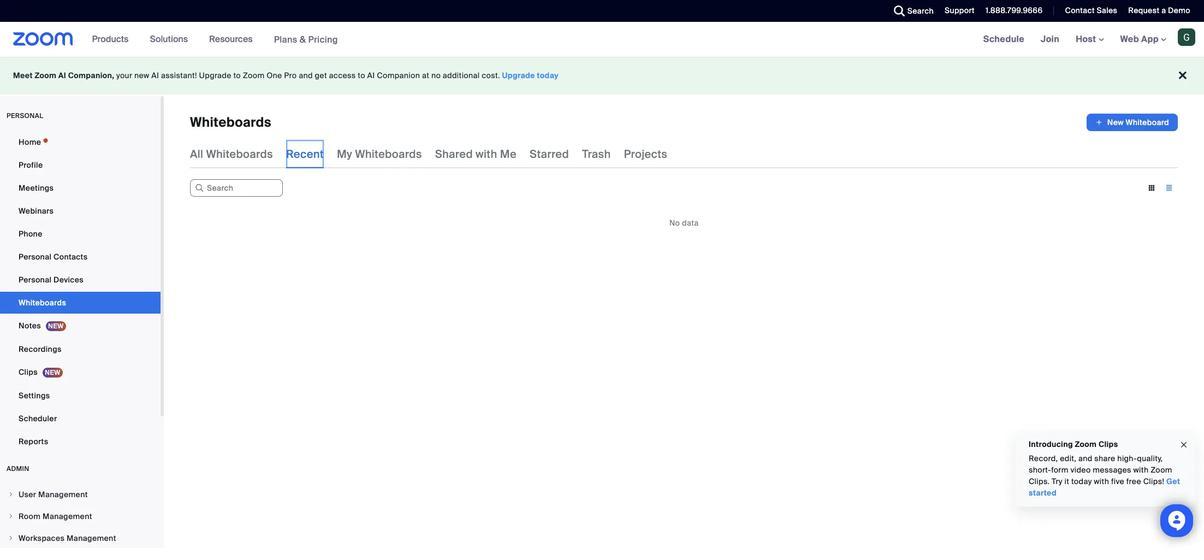 Task type: describe. For each thing, give the bounding box(es) containing it.
introducing
[[1029, 439, 1074, 449]]

recordings link
[[0, 338, 161, 360]]

solutions
[[150, 33, 188, 45]]

home
[[19, 137, 41, 147]]

products
[[92, 33, 129, 45]]

app
[[1142, 33, 1159, 45]]

request a demo
[[1129, 5, 1191, 15]]

profile
[[19, 160, 43, 170]]

2 ai from the left
[[152, 70, 159, 80]]

user management
[[19, 490, 88, 499]]

clips.
[[1029, 476, 1050, 486]]

trash
[[583, 147, 611, 161]]

join
[[1041, 33, 1060, 45]]

products button
[[92, 22, 134, 57]]

add image
[[1096, 117, 1104, 128]]

tabs of all whiteboard page tab list
[[190, 140, 668, 168]]

pricing
[[308, 34, 338, 45]]

cost.
[[482, 70, 500, 80]]

starred
[[530, 147, 569, 161]]

today inside meet zoom ai companion, footer
[[537, 70, 559, 80]]

personal devices
[[19, 275, 84, 285]]

management for room management
[[43, 511, 92, 521]]

reports link
[[0, 431, 161, 452]]

whiteboards inside whiteboards link
[[19, 298, 66, 308]]

reports
[[19, 437, 48, 446]]

right image for workspaces management
[[8, 535, 14, 541]]

all
[[190, 147, 203, 161]]

1.888.799.9666
[[986, 5, 1043, 15]]

grid mode, not selected image
[[1144, 183, 1161, 193]]

meet
[[13, 70, 33, 80]]

started
[[1029, 488, 1057, 498]]

schedule
[[984, 33, 1025, 45]]

webinars
[[19, 206, 54, 216]]

demo
[[1169, 5, 1191, 15]]

web app button
[[1121, 33, 1167, 45]]

personal contacts
[[19, 252, 88, 262]]

additional
[[443, 70, 480, 80]]

settings link
[[0, 385, 161, 407]]

zoom right meet
[[35, 70, 56, 80]]

and inside record, edit, and share high-quality, short-form video messages with zoom clips. try it today with five free clips!
[[1079, 454, 1093, 463]]

&
[[300, 34, 306, 45]]

no
[[432, 70, 441, 80]]

search button
[[886, 0, 937, 22]]

video
[[1071, 465, 1091, 475]]

user
[[19, 490, 36, 499]]

contacts
[[54, 252, 88, 262]]

no
[[670, 218, 680, 228]]

messages
[[1094, 465, 1132, 475]]

personal contacts link
[[0, 246, 161, 268]]

access
[[329, 70, 356, 80]]

my
[[337, 147, 352, 161]]

1 horizontal spatial with
[[1095, 476, 1110, 486]]

personal
[[7, 111, 43, 120]]

support
[[945, 5, 975, 15]]

host button
[[1076, 33, 1105, 45]]

high-
[[1118, 454, 1138, 463]]

plans
[[274, 34, 298, 45]]

whiteboards up search text box
[[206, 147, 273, 161]]

data
[[682, 218, 699, 228]]

all whiteboards
[[190, 147, 273, 161]]

resources
[[209, 33, 253, 45]]

recent
[[286, 147, 324, 161]]

five
[[1112, 476, 1125, 486]]

whiteboard
[[1126, 117, 1170, 127]]

zoom logo image
[[13, 32, 73, 46]]

free
[[1127, 476, 1142, 486]]

resources button
[[209, 22, 258, 57]]

notes
[[19, 321, 41, 331]]

today inside record, edit, and share high-quality, short-form video messages with zoom clips. try it today with five free clips!
[[1072, 476, 1093, 486]]

1 to from the left
[[234, 70, 241, 80]]

2 upgrade from the left
[[502, 70, 535, 80]]

workspaces management menu item
[[0, 528, 161, 548]]

assistant!
[[161, 70, 197, 80]]

plans & pricing
[[274, 34, 338, 45]]

room management
[[19, 511, 92, 521]]

with inside tabs of all whiteboard page tab list
[[476, 147, 498, 161]]

new whiteboard
[[1108, 117, 1170, 127]]

phone link
[[0, 223, 161, 245]]

your
[[116, 70, 132, 80]]

clips inside personal menu menu
[[19, 367, 38, 377]]

host
[[1076, 33, 1099, 45]]

profile link
[[0, 154, 161, 176]]

banner containing products
[[0, 22, 1205, 57]]

user management menu item
[[0, 484, 161, 505]]

meetings link
[[0, 177, 161, 199]]

and inside meet zoom ai companion, footer
[[299, 70, 313, 80]]

a
[[1162, 5, 1167, 15]]

1 upgrade from the left
[[199, 70, 232, 80]]

projects
[[624, 147, 668, 161]]

Search text field
[[190, 179, 283, 197]]

management for workspaces management
[[67, 533, 116, 543]]



Task type: locate. For each thing, give the bounding box(es) containing it.
upgrade
[[199, 70, 232, 80], [502, 70, 535, 80]]

sales
[[1097, 5, 1118, 15]]

whiteboards application
[[190, 114, 1179, 131]]

scheduler link
[[0, 408, 161, 429]]

whiteboards down personal devices
[[19, 298, 66, 308]]

2 vertical spatial with
[[1095, 476, 1110, 486]]

management for user management
[[38, 490, 88, 499]]

contact
[[1066, 5, 1095, 15]]

0 vertical spatial management
[[38, 490, 88, 499]]

with left me
[[476, 147, 498, 161]]

personal menu menu
[[0, 131, 161, 454]]

2 horizontal spatial with
[[1134, 465, 1149, 475]]

contact sales
[[1066, 5, 1118, 15]]

whiteboards up the all whiteboards in the left top of the page
[[190, 114, 272, 131]]

and up 'video'
[[1079, 454, 1093, 463]]

1 horizontal spatial clips
[[1099, 439, 1119, 449]]

right image down right icon
[[8, 535, 14, 541]]

edit,
[[1061, 454, 1077, 463]]

and left get
[[299, 70, 313, 80]]

whiteboards
[[190, 114, 272, 131], [206, 147, 273, 161], [355, 147, 422, 161], [19, 298, 66, 308]]

personal devices link
[[0, 269, 161, 291]]

2 personal from the top
[[19, 275, 52, 285]]

workspaces management
[[19, 533, 116, 543]]

today
[[537, 70, 559, 80], [1072, 476, 1093, 486]]

personal for personal devices
[[19, 275, 52, 285]]

room management menu item
[[0, 506, 161, 527]]

1 vertical spatial clips
[[1099, 439, 1119, 449]]

1 vertical spatial right image
[[8, 535, 14, 541]]

0 horizontal spatial with
[[476, 147, 498, 161]]

1 vertical spatial personal
[[19, 275, 52, 285]]

right image for user management
[[8, 491, 14, 498]]

to
[[234, 70, 241, 80], [358, 70, 365, 80]]

meet zoom ai companion, footer
[[0, 57, 1205, 95]]

management inside room management menu item
[[43, 511, 92, 521]]

2 right image from the top
[[8, 535, 14, 541]]

0 horizontal spatial to
[[234, 70, 241, 80]]

upgrade right cost.
[[502, 70, 535, 80]]

to down resources dropdown button
[[234, 70, 241, 80]]

1 horizontal spatial upgrade
[[502, 70, 535, 80]]

meetings navigation
[[976, 22, 1205, 57]]

management
[[38, 490, 88, 499], [43, 511, 92, 521], [67, 533, 116, 543]]

join link
[[1033, 22, 1068, 57]]

request a demo link
[[1121, 0, 1205, 22], [1129, 5, 1191, 15]]

solutions button
[[150, 22, 193, 57]]

personal
[[19, 252, 52, 262], [19, 275, 52, 285]]

ai right new
[[152, 70, 159, 80]]

1 vertical spatial management
[[43, 511, 92, 521]]

0 vertical spatial clips
[[19, 367, 38, 377]]

with
[[476, 147, 498, 161], [1134, 465, 1149, 475], [1095, 476, 1110, 486]]

personal down phone
[[19, 252, 52, 262]]

clips!
[[1144, 476, 1165, 486]]

0 horizontal spatial today
[[537, 70, 559, 80]]

scheduler
[[19, 414, 57, 423]]

support link
[[937, 0, 978, 22], [945, 5, 975, 15]]

clips link
[[0, 361, 161, 384]]

0 horizontal spatial upgrade
[[199, 70, 232, 80]]

recordings
[[19, 344, 62, 354]]

record,
[[1029, 454, 1059, 463]]

admin
[[7, 464, 29, 473]]

get started
[[1029, 476, 1181, 498]]

1 vertical spatial and
[[1079, 454, 1093, 463]]

right image
[[8, 491, 14, 498], [8, 535, 14, 541]]

1 vertical spatial with
[[1134, 465, 1149, 475]]

web
[[1121, 33, 1140, 45]]

new
[[134, 70, 149, 80]]

with up free
[[1134, 465, 1149, 475]]

personal for personal contacts
[[19, 252, 52, 262]]

request
[[1129, 5, 1160, 15]]

whiteboards right my
[[355, 147, 422, 161]]

0 vertical spatial with
[[476, 147, 498, 161]]

right image left 'user'
[[8, 491, 14, 498]]

schedule link
[[976, 22, 1033, 57]]

room
[[19, 511, 41, 521]]

1.888.799.9666 button
[[978, 0, 1046, 22], [986, 5, 1043, 15]]

list mode, selected image
[[1161, 183, 1179, 193]]

and
[[299, 70, 313, 80], [1079, 454, 1093, 463]]

product information navigation
[[84, 22, 346, 57]]

right image
[[8, 513, 14, 520]]

clips up share
[[1099, 439, 1119, 449]]

banner
[[0, 22, 1205, 57]]

notes link
[[0, 315, 161, 337]]

close image
[[1180, 439, 1189, 451]]

get started link
[[1029, 476, 1181, 498]]

3 ai from the left
[[368, 70, 375, 80]]

meet zoom ai companion, your new ai assistant! upgrade to zoom one pro and get access to ai companion at no additional cost. upgrade today
[[13, 70, 559, 80]]

2 horizontal spatial ai
[[368, 70, 375, 80]]

upgrade today link
[[502, 70, 559, 80]]

to right access
[[358, 70, 365, 80]]

1 ai from the left
[[58, 70, 66, 80]]

personal inside personal devices link
[[19, 275, 52, 285]]

with down messages
[[1095, 476, 1110, 486]]

contact sales link
[[1058, 0, 1121, 22], [1066, 5, 1118, 15]]

companion,
[[68, 70, 114, 80]]

workspaces
[[19, 533, 65, 543]]

companion
[[377, 70, 420, 80]]

0 vertical spatial and
[[299, 70, 313, 80]]

zoom left one at the top left of the page
[[243, 70, 265, 80]]

0 vertical spatial personal
[[19, 252, 52, 262]]

at
[[422, 70, 430, 80]]

zoom inside record, edit, and share high-quality, short-form video messages with zoom clips. try it today with five free clips!
[[1151, 465, 1173, 475]]

whiteboards link
[[0, 292, 161, 314]]

2 to from the left
[[358, 70, 365, 80]]

1 right image from the top
[[8, 491, 14, 498]]

personal inside personal contacts "link"
[[19, 252, 52, 262]]

1 vertical spatial today
[[1072, 476, 1093, 486]]

share
[[1095, 454, 1116, 463]]

ai left the companion,
[[58, 70, 66, 80]]

management inside "user management" menu item
[[38, 490, 88, 499]]

shared with me
[[435, 147, 517, 161]]

no data
[[670, 218, 699, 228]]

1 horizontal spatial ai
[[152, 70, 159, 80]]

new
[[1108, 117, 1124, 127]]

meetings
[[19, 183, 54, 193]]

management up room management on the left of page
[[38, 490, 88, 499]]

zoom up clips!
[[1151, 465, 1173, 475]]

admin menu menu
[[0, 484, 161, 548]]

me
[[500, 147, 517, 161]]

get
[[1167, 476, 1181, 486]]

new whiteboard button
[[1087, 114, 1179, 131]]

introducing zoom clips
[[1029, 439, 1119, 449]]

0 horizontal spatial clips
[[19, 367, 38, 377]]

shared
[[435, 147, 473, 161]]

management up "workspaces management"
[[43, 511, 92, 521]]

0 horizontal spatial and
[[299, 70, 313, 80]]

1 personal from the top
[[19, 252, 52, 262]]

management inside workspaces management menu item
[[67, 533, 116, 543]]

ai left companion
[[368, 70, 375, 80]]

1 horizontal spatial and
[[1079, 454, 1093, 463]]

0 horizontal spatial ai
[[58, 70, 66, 80]]

2 vertical spatial management
[[67, 533, 116, 543]]

quality,
[[1138, 454, 1163, 463]]

whiteboards inside 'whiteboards' application
[[190, 114, 272, 131]]

management down room management menu item
[[67, 533, 116, 543]]

record, edit, and share high-quality, short-form video messages with zoom clips. try it today with five free clips!
[[1029, 454, 1173, 486]]

try
[[1052, 476, 1063, 486]]

my whiteboards
[[337, 147, 422, 161]]

zoom up edit,
[[1076, 439, 1097, 449]]

zoom
[[35, 70, 56, 80], [243, 70, 265, 80], [1076, 439, 1097, 449], [1151, 465, 1173, 475]]

get
[[315, 70, 327, 80]]

clips up the settings
[[19, 367, 38, 377]]

settings
[[19, 391, 50, 401]]

profile picture image
[[1179, 28, 1196, 46]]

1 horizontal spatial today
[[1072, 476, 1093, 486]]

right image inside workspaces management menu item
[[8, 535, 14, 541]]

right image inside "user management" menu item
[[8, 491, 14, 498]]

upgrade down 'product information' navigation
[[199, 70, 232, 80]]

search
[[908, 6, 934, 16]]

pro
[[284, 70, 297, 80]]

personal down personal contacts
[[19, 275, 52, 285]]

devices
[[54, 275, 84, 285]]

home link
[[0, 131, 161, 153]]

0 vertical spatial today
[[537, 70, 559, 80]]

1 horizontal spatial to
[[358, 70, 365, 80]]

0 vertical spatial right image
[[8, 491, 14, 498]]

it
[[1065, 476, 1070, 486]]



Task type: vqa. For each thing, say whether or not it's contained in the screenshot.
"resources"
yes



